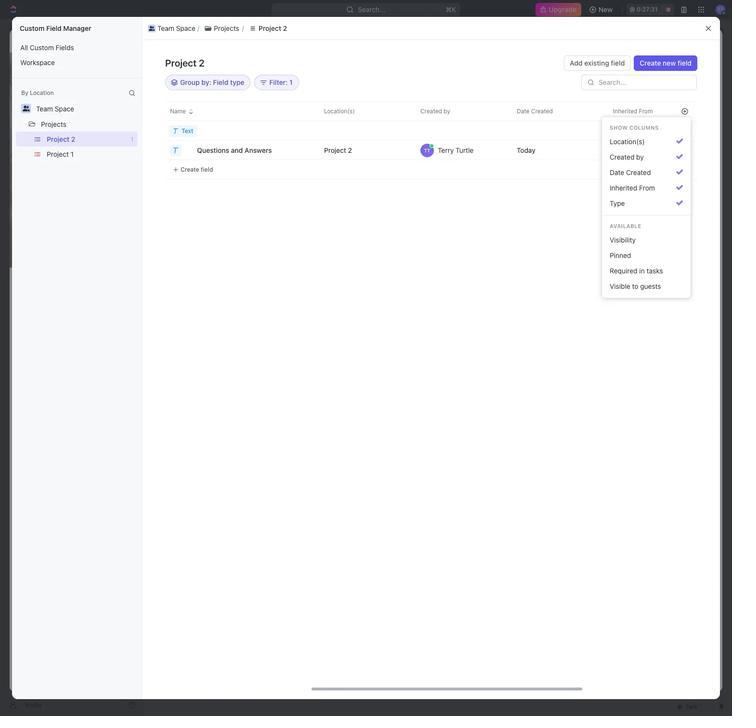 Task type: vqa. For each thing, say whether or not it's contained in the screenshot.
the bottommost PRE-MEETING PREPARATION
no



Task type: describe. For each thing, give the bounding box(es) containing it.
to inside button
[[633, 282, 639, 290]]

created inside created by button
[[610, 153, 635, 161]]

team space inside list
[[158, 24, 196, 32]]

inbox
[[23, 67, 40, 75]]

1 complete from the top
[[588, 184, 615, 191]]

to do down com
[[587, 146, 606, 153]]

show
[[610, 124, 629, 131]]

required in tasks
[[610, 267, 664, 275]]

assignees
[[402, 113, 430, 120]]

you for 38 mins
[[511, 146, 521, 153]]

terry
[[438, 146, 454, 154]]

workspace
[[20, 58, 55, 67]]

from inside row
[[640, 108, 654, 115]]

space left projects link
[[181, 27, 200, 35]]

space down docs link
[[55, 105, 74, 113]]

customize button
[[638, 87, 688, 100]]

4 38 mins from the top
[[658, 200, 680, 207]]

spaces
[[8, 156, 28, 163]]

date created button
[[607, 165, 688, 180]]

created by button
[[607, 149, 688, 165]]

7 mins from the top
[[667, 215, 680, 222]]

tree inside sidebar navigation
[[4, 168, 140, 298]]

0 vertical spatial location(s)
[[325, 108, 355, 115]]

5 38 mins from the top
[[658, 215, 680, 222]]

1 38 from the top
[[658, 146, 665, 153]]

1 horizontal spatial /
[[204, 27, 206, 35]]

/ project 2
[[141, 36, 174, 44]]

add inside button
[[571, 59, 583, 67]]

0 vertical spatial team space button
[[146, 22, 198, 34]]

inherited inside row
[[614, 108, 638, 115]]

dashboards
[[23, 99, 61, 108]]

1 horizontal spatial project 2 link
[[254, 25, 297, 37]]

terry turtle
[[438, 146, 474, 154]]

questions
[[197, 146, 230, 154]]

user group image for the right team space link
[[153, 28, 159, 33]]

answers
[[245, 146, 272, 154]]

pinned button
[[607, 248, 688, 263]]

created inside date created button
[[627, 168, 652, 176]]

to do up pinned button
[[629, 238, 646, 245]]

add existing field
[[571, 59, 626, 67]]

task 1
[[194, 168, 214, 176]]

0:27:31
[[638, 6, 658, 13]]

2 39 mins from the top
[[658, 122, 680, 130]]

3 mins from the top
[[667, 146, 680, 153]]

0 horizontal spatial team space link
[[64, 36, 102, 44]]

create new field button
[[635, 55, 698, 71]]

calendar
[[246, 89, 275, 97]]

3 38 from the top
[[658, 184, 665, 191]]

do up pinned button
[[639, 238, 646, 245]]

created up tt
[[421, 108, 443, 115]]

hide button
[[497, 111, 517, 122]]

date inside row
[[517, 108, 530, 115]]

create for create field
[[181, 166, 199, 173]]

cell inside questions and answers row group
[[142, 141, 166, 160]]

2 mins from the top
[[667, 122, 680, 130]]

5 mins from the top
[[667, 184, 680, 191]]

you for 39 mins
[[511, 107, 521, 114]]

tasks
[[647, 267, 664, 275]]

board link
[[178, 87, 199, 100]]

1 horizontal spatial add task button
[[657, 58, 698, 74]]

1 horizontal spatial team space link
[[150, 25, 202, 37]]

table
[[293, 89, 310, 97]]

share
[[606, 36, 624, 44]]

1 mins from the top
[[667, 107, 680, 114]]

project 1 button
[[42, 147, 138, 162]]

from for 39 mins
[[567, 107, 579, 114]]

do down date created button
[[639, 184, 646, 191]]

created left on
[[546, 37, 568, 44]]

action
[[131, 460, 154, 468]]

docs link
[[4, 80, 140, 95]]

show columns
[[610, 124, 660, 131]]

0 vertical spatial 1
[[131, 136, 134, 143]]

field for add existing field
[[612, 59, 626, 67]]

name
[[170, 108, 186, 115]]

share button
[[600, 33, 630, 48]]

user group image
[[149, 26, 155, 31]]

status for 39
[[548, 107, 565, 114]]

hide inside button
[[500, 113, 513, 120]]

manager
[[63, 24, 91, 32]]

favorites button
[[4, 138, 37, 149]]

table link
[[291, 87, 310, 100]]

2 in progress to from the top
[[587, 215, 626, 222]]

action items button
[[127, 455, 180, 473]]

available
[[610, 223, 642, 229]]

0 vertical spatial created by
[[421, 108, 451, 115]]

location
[[30, 89, 54, 96]]

visibility button
[[607, 232, 688, 248]]

required in tasks button
[[607, 263, 688, 279]]

2 horizontal spatial task
[[678, 62, 692, 70]]

⌘k
[[446, 5, 457, 14]]

favorites
[[8, 140, 33, 147]]

all
[[20, 43, 28, 52]]

Search tasks... text field
[[613, 109, 709, 124]]

team down manager
[[64, 36, 80, 44]]

from for 38 mins
[[567, 146, 579, 153]]

activity
[[700, 76, 718, 81]]

create for create new field
[[641, 59, 662, 67]]

visibility
[[610, 236, 636, 244]]

nov
[[578, 37, 589, 44]]

in right to do to
[[620, 200, 625, 207]]

create field
[[181, 166, 213, 173]]

board
[[180, 89, 199, 97]]

0 horizontal spatial /
[[141, 36, 143, 44]]

inherited inside 'inherited from' button
[[610, 184, 638, 192]]

Edit task name text field
[[42, 316, 454, 334]]

project 1
[[47, 150, 74, 158]]

to do up eloisefrancis23@gmail.
[[601, 107, 619, 114]]

eloisefrancis23@gmail.
[[579, 122, 645, 130]]

3 38 mins from the top
[[658, 184, 680, 191]]

action items
[[131, 460, 176, 468]]

location(s) button
[[607, 134, 688, 149]]

field
[[46, 24, 62, 32]]

in down show
[[620, 146, 625, 153]]

questions and answers row group
[[142, 122, 335, 179]]

assignees button
[[390, 111, 435, 122]]

project inside button
[[47, 150, 69, 158]]

space down manager
[[82, 36, 102, 44]]

in down to do to
[[588, 215, 593, 222]]

user group image for tree within sidebar navigation
[[10, 189, 17, 195]]

progress down to do to
[[595, 215, 619, 222]]

projects inside list
[[214, 24, 240, 32]]

all custom fields button
[[16, 40, 138, 55]]

existing
[[585, 59, 610, 67]]

list
[[217, 89, 228, 97]]

17
[[590, 37, 596, 44]]

columns
[[630, 124, 660, 131]]

progress down 'inherited from' button
[[627, 200, 651, 207]]

1 horizontal spatial task
[[272, 136, 285, 143]]

custom fields element
[[42, 505, 454, 548]]

1 vertical spatial in progress
[[619, 146, 651, 153]]

projects link
[[208, 25, 248, 37]]

to do to
[[587, 200, 613, 207]]

0 horizontal spatial project 2 link
[[147, 36, 174, 44]]



Task type: locate. For each thing, give the bounding box(es) containing it.
workspace button
[[16, 55, 138, 70]]

0 horizontal spatial team space button
[[32, 101, 79, 116]]

in down text on the left top of the page
[[179, 136, 185, 143]]

mins down date created button
[[667, 184, 680, 191]]

1 vertical spatial projects button
[[37, 116, 71, 132]]

team inside list
[[158, 24, 174, 32]]

custom up workspace
[[30, 43, 54, 52]]

row group
[[311, 122, 733, 179], [674, 122, 698, 179]]

space
[[176, 24, 196, 32], [181, 27, 200, 35], [82, 36, 102, 44], [55, 105, 74, 113]]

status up com
[[548, 107, 565, 114]]

0 horizontal spatial location(s)
[[325, 108, 355, 115]]

1 vertical spatial date
[[610, 168, 625, 176]]

from down date created button
[[640, 184, 656, 192]]

docs
[[23, 83, 39, 91]]

39 mins up location(s) button
[[658, 122, 680, 130]]

turtle
[[456, 146, 474, 154]]

0 vertical spatial add task
[[663, 62, 692, 70]]

and
[[231, 146, 243, 154]]

1 horizontal spatial projects button
[[200, 22, 244, 34]]

guests
[[641, 282, 662, 290]]

2 38 mins from the top
[[658, 161, 680, 168]]

visible
[[610, 282, 631, 290]]

1 vertical spatial location(s)
[[610, 137, 646, 146]]

user group image inside tree
[[10, 189, 17, 195]]

task up answers
[[272, 136, 285, 143]]

by inside button
[[637, 153, 645, 161]]

press space to select this row. row containing questions and answers
[[142, 141, 311, 160]]

in progress to down eloisefrancis23@gmail.
[[587, 161, 626, 168]]

add task up answers
[[259, 136, 285, 143]]

0 horizontal spatial date
[[517, 108, 530, 115]]

user group image inside team space link
[[153, 28, 159, 33]]

in progress down 'inherited from' button
[[619, 200, 651, 207]]

inherited from up show columns
[[614, 108, 654, 115]]

from
[[640, 108, 654, 115], [640, 184, 656, 192]]

1 horizontal spatial location(s)
[[610, 137, 646, 146]]

you up today
[[511, 107, 521, 114]]

1 vertical spatial in progress to
[[587, 215, 626, 222]]

1 vertical spatial inherited
[[610, 184, 638, 192]]

field right new
[[679, 59, 692, 67]]

2 vertical spatial task
[[194, 168, 209, 176]]

0 horizontal spatial hide
[[500, 113, 513, 120]]

search button
[[568, 87, 605, 100]]

mins
[[667, 107, 680, 114], [667, 122, 680, 130], [667, 146, 680, 153], [667, 161, 680, 168], [667, 184, 680, 191], [667, 200, 680, 207], [667, 215, 680, 222]]

row containing location(s)
[[311, 102, 733, 121]]

field right existing
[[612, 59, 626, 67]]

in progress to down to do to
[[587, 215, 626, 222]]

1 vertical spatial complete
[[588, 238, 615, 245]]

1 from from the top
[[640, 108, 654, 115]]

space inside list
[[176, 24, 196, 32]]

new
[[599, 5, 613, 14]]

2 horizontal spatial 1
[[211, 168, 214, 176]]

39 up location(s) button
[[658, 122, 665, 130]]

1 inside project 1 button
[[71, 150, 74, 158]]

tree
[[4, 168, 140, 298]]

by right assignees
[[444, 108, 451, 115]]

0 vertical spatial complete
[[588, 184, 615, 191]]

2 vertical spatial 1
[[211, 168, 214, 176]]

0 vertical spatial hide
[[619, 89, 634, 97]]

from inside button
[[640, 184, 656, 192]]

1 vertical spatial create
[[181, 166, 199, 173]]

you down hide button
[[511, 146, 521, 153]]

task 1 link
[[192, 165, 334, 179]]

team space button down the location
[[32, 101, 79, 116]]

38 down date created button
[[658, 184, 665, 191]]

field inside "button"
[[201, 166, 213, 173]]

0 horizontal spatial 1
[[71, 150, 74, 158]]

text button
[[169, 125, 197, 137]]

new button
[[586, 2, 619, 17]]

2 complete to from the top
[[587, 238, 623, 245]]

create field button
[[169, 164, 217, 175]]

1 horizontal spatial field
[[612, 59, 626, 67]]

project 2 link right projects link
[[254, 25, 297, 37]]

from down eloisefrancis23@gmail. com at the top right
[[567, 146, 579, 153]]

create inside button
[[641, 59, 662, 67]]

0 horizontal spatial add task button
[[247, 134, 288, 146]]

1 vertical spatial from
[[640, 184, 656, 192]]

do left type
[[596, 200, 604, 207]]

visible to guests button
[[607, 279, 688, 294]]

text
[[182, 127, 194, 134]]

add task button up answers
[[247, 134, 288, 146]]

in left tasks
[[640, 267, 646, 275]]

1 vertical spatial changed status from
[[521, 146, 581, 153]]

field down questions
[[201, 166, 213, 173]]

1 vertical spatial team space button
[[32, 101, 79, 116]]

0 vertical spatial date
[[517, 108, 530, 115]]

from up columns
[[640, 108, 654, 115]]

1 complete to from the top
[[587, 184, 623, 191]]

team space button up / project 2
[[146, 22, 198, 34]]

changed status from up com
[[521, 107, 581, 114]]

38 mins down 'type' button
[[658, 215, 680, 222]]

1 vertical spatial by
[[637, 153, 645, 161]]

1 from from the top
[[567, 107, 579, 114]]

custom
[[20, 24, 45, 32], [30, 43, 54, 52]]

inherited from
[[614, 108, 654, 115], [610, 184, 656, 192]]

1 horizontal spatial create
[[641, 59, 662, 67]]

1 changed from the top
[[523, 107, 546, 114]]

mins down search tasks... text field
[[667, 146, 680, 153]]

0 vertical spatial complete to
[[587, 184, 623, 191]]

2 you from the top
[[511, 146, 521, 153]]

0 horizontal spatial user group image
[[10, 189, 17, 195]]

progress down show columns
[[627, 146, 651, 153]]

created by
[[421, 108, 451, 115], [610, 153, 645, 161]]

upgrade
[[550, 5, 577, 14]]

press space to select this row. row containing terry turtle
[[311, 141, 733, 160]]

/
[[204, 27, 206, 35], [250, 27, 252, 35], [141, 36, 143, 44]]

questions and answers
[[197, 146, 272, 154]]

0 horizontal spatial add task
[[259, 136, 285, 143]]

inherited from down date created button
[[610, 184, 656, 192]]

add up customize
[[663, 62, 676, 70]]

created by up tt
[[421, 108, 451, 115]]

in progress down show columns
[[619, 146, 651, 153]]

project 2 link down user group image
[[147, 36, 174, 44]]

project
[[259, 24, 282, 32], [266, 27, 289, 35], [147, 36, 169, 44], [165, 57, 197, 68], [167, 57, 211, 73], [47, 135, 69, 143], [47, 150, 69, 158]]

progress up questions
[[186, 136, 218, 143]]

1 vertical spatial user group image
[[10, 189, 17, 195]]

created on nov 17
[[546, 37, 596, 44]]

changed right hide button
[[523, 107, 546, 114]]

column header
[[142, 102, 150, 121], [142, 102, 166, 121]]

2 horizontal spatial field
[[679, 59, 692, 67]]

5 38 from the top
[[658, 215, 665, 222]]

38 mins down location(s) button
[[658, 161, 680, 168]]

grid
[[142, 102, 733, 691]]

4 mins from the top
[[667, 161, 680, 168]]

task down questions
[[194, 168, 209, 176]]

mins right columns
[[667, 122, 680, 130]]

mins down 'inherited from' button
[[667, 200, 680, 207]]

date created down created by button
[[610, 168, 652, 176]]

invite
[[25, 700, 42, 709]]

by location
[[21, 89, 54, 96]]

1 status from the top
[[548, 107, 565, 114]]

changed status from for 38 mins
[[521, 146, 581, 153]]

dashboards link
[[4, 96, 140, 111]]

changed for 39
[[523, 107, 546, 114]]

4 38 from the top
[[658, 200, 665, 207]]

0 vertical spatial in progress
[[179, 136, 218, 143]]

add task button
[[657, 58, 698, 74], [247, 134, 288, 146]]

0 vertical spatial user group image
[[153, 28, 159, 33]]

1 vertical spatial task
[[272, 136, 285, 143]]

1 vertical spatial created by
[[610, 153, 645, 161]]

name row
[[142, 102, 311, 121]]

home
[[23, 50, 42, 58]]

39 down customize button
[[658, 107, 665, 114]]

sidebar navigation
[[0, 19, 144, 716]]

0 vertical spatial by
[[444, 108, 451, 115]]

0 vertical spatial 39
[[658, 107, 665, 114]]

do up eloisefrancis23@gmail.
[[611, 107, 619, 114]]

0 vertical spatial custom
[[20, 24, 45, 32]]

field
[[612, 59, 626, 67], [679, 59, 692, 67], [201, 166, 213, 173]]

create left new
[[641, 59, 662, 67]]

list containing team space
[[146, 22, 702, 34]]

6 mins from the top
[[667, 200, 680, 207]]

search
[[580, 89, 602, 97]]

mins down customize
[[667, 107, 680, 114]]

user group image
[[153, 28, 159, 33], [10, 189, 17, 195]]

cell
[[311, 122, 407, 141], [407, 122, 504, 141], [504, 122, 600, 141], [600, 122, 697, 141], [674, 122, 698, 141], [142, 141, 166, 160], [600, 141, 697, 160], [311, 160, 407, 179], [407, 160, 504, 179], [504, 160, 600, 179], [600, 160, 697, 179], [674, 160, 698, 179]]

do
[[611, 107, 619, 114], [596, 146, 604, 153], [639, 184, 646, 191], [596, 200, 604, 207], [639, 238, 646, 245]]

inherited up show
[[614, 108, 638, 115]]

1 vertical spatial date created
[[610, 168, 652, 176]]

2 from from the top
[[567, 146, 579, 153]]

changed status from for 39 mins
[[521, 107, 581, 114]]

calendar link
[[244, 87, 275, 100]]

1 vertical spatial you
[[511, 146, 521, 153]]

1 vertical spatial 39 mins
[[658, 122, 680, 130]]

inherited from inside row
[[614, 108, 654, 115]]

0 horizontal spatial created by
[[421, 108, 451, 115]]

location(s) inside button
[[610, 137, 646, 146]]

0 vertical spatial projects button
[[200, 22, 244, 34]]

projects
[[214, 24, 240, 32], [220, 27, 246, 35], [41, 120, 66, 128]]

new
[[664, 59, 677, 67]]

do down eloisefrancis23@gmail.
[[596, 146, 604, 153]]

home link
[[4, 47, 140, 62]]

items
[[156, 460, 176, 468]]

add left existing
[[571, 59, 583, 67]]

created down location(s) button
[[610, 153, 635, 161]]

1 horizontal spatial user group image
[[153, 28, 159, 33]]

task right new
[[678, 62, 692, 70]]

list containing project 2
[[12, 132, 142, 162]]

1 vertical spatial inherited from
[[610, 184, 656, 192]]

1 horizontal spatial created by
[[610, 153, 645, 161]]

0 vertical spatial you
[[511, 107, 521, 114]]

complete to up pinned
[[587, 238, 623, 245]]

1 39 mins from the top
[[658, 107, 680, 114]]

1 vertical spatial 1
[[71, 150, 74, 158]]

changed down com
[[523, 146, 546, 153]]

hide button
[[607, 87, 636, 100]]

project inside 'button'
[[259, 24, 282, 32]]

by
[[21, 89, 28, 96]]

38
[[658, 146, 665, 153], [658, 161, 665, 168], [658, 184, 665, 191], [658, 200, 665, 207], [658, 215, 665, 222]]

1 vertical spatial 39
[[658, 122, 665, 130]]

1 in progress to from the top
[[587, 161, 626, 168]]

to
[[603, 107, 609, 114], [588, 146, 595, 153], [621, 161, 626, 168], [616, 184, 622, 191], [631, 184, 637, 191], [588, 200, 595, 207], [606, 200, 611, 207], [621, 215, 626, 222], [616, 238, 622, 245], [631, 238, 637, 245], [633, 282, 639, 290]]

task sidebar content section
[[491, 53, 694, 692]]

you
[[511, 107, 521, 114], [511, 146, 521, 153]]

questions and answers button
[[196, 142, 278, 158]]

created by down location(s) button
[[610, 153, 645, 161]]

38 down 'type' button
[[658, 215, 665, 222]]

changed status from down com
[[521, 146, 581, 153]]

project 2 link
[[254, 25, 297, 37], [147, 36, 174, 44]]

fields
[[56, 43, 74, 52]]

0 vertical spatial date created
[[517, 108, 553, 115]]

create
[[641, 59, 662, 67], [181, 166, 199, 173]]

create inside "button"
[[181, 166, 199, 173]]

0 horizontal spatial create
[[181, 166, 199, 173]]

1 vertical spatial custom
[[30, 43, 54, 52]]

1 horizontal spatial 1
[[131, 136, 134, 143]]

date up type
[[610, 168, 625, 176]]

mins down 'type' button
[[667, 215, 680, 222]]

1 horizontal spatial add task
[[663, 62, 692, 70]]

inherited from button
[[607, 180, 688, 196]]

inbox link
[[4, 63, 140, 79]]

hide inside dropdown button
[[619, 89, 634, 97]]

1 horizontal spatial hide
[[619, 89, 634, 97]]

inherited up type
[[610, 184, 638, 192]]

custom up 'all'
[[20, 24, 45, 32]]

0 vertical spatial create
[[641, 59, 662, 67]]

0 vertical spatial changed
[[523, 107, 546, 114]]

progress down eloisefrancis23@gmail.
[[595, 161, 619, 168]]

2 from from the top
[[640, 184, 656, 192]]

progress
[[186, 136, 218, 143], [627, 146, 651, 153], [595, 161, 619, 168], [627, 200, 651, 207], [595, 215, 619, 222]]

custom inside button
[[30, 43, 54, 52]]

1
[[131, 136, 134, 143], [71, 150, 74, 158], [211, 168, 214, 176]]

in down com
[[588, 161, 593, 168]]

0 vertical spatial task
[[678, 62, 692, 70]]

project 2 button
[[244, 22, 292, 34]]

row
[[311, 102, 733, 121]]

add
[[571, 59, 583, 67], [663, 62, 676, 70], [259, 136, 270, 143]]

2 horizontal spatial add
[[663, 62, 676, 70]]

1 vertical spatial status
[[548, 146, 565, 153]]

2 row group from the left
[[674, 122, 698, 179]]

0 vertical spatial inherited from
[[614, 108, 654, 115]]

0 horizontal spatial by
[[444, 108, 451, 115]]

mins down location(s) button
[[667, 161, 680, 168]]

0 vertical spatial list
[[146, 22, 702, 34]]

complete to up to do to
[[587, 184, 623, 191]]

create down questions
[[181, 166, 199, 173]]

0 vertical spatial 39 mins
[[658, 107, 680, 114]]

1 horizontal spatial by
[[637, 153, 645, 161]]

press space to select this row. row inside questions and answers row group
[[142, 141, 311, 160]]

add task up customize
[[663, 62, 692, 70]]

by
[[444, 108, 451, 115], [637, 153, 645, 161]]

tt
[[425, 147, 431, 153]]

required
[[610, 267, 638, 275]]

0 vertical spatial inherited
[[614, 108, 638, 115]]

in
[[179, 136, 185, 143], [620, 146, 625, 153], [588, 161, 593, 168], [620, 200, 625, 207], [588, 215, 593, 222], [640, 267, 646, 275]]

2 vertical spatial in progress
[[619, 200, 651, 207]]

row inside grid
[[311, 102, 733, 121]]

team
[[158, 24, 174, 32], [162, 27, 179, 35], [64, 36, 80, 44], [36, 105, 53, 113]]

1 for project 1
[[71, 150, 74, 158]]

team down the location
[[36, 105, 53, 113]]

team up / project 2
[[162, 27, 179, 35]]

team space, , element
[[50, 36, 60, 45]]

2
[[283, 24, 287, 32], [291, 27, 295, 35], [170, 36, 174, 44], [199, 57, 205, 68], [214, 57, 222, 73], [71, 135, 75, 143], [229, 136, 233, 143]]

add task button up customize
[[657, 58, 698, 74]]

0:27:31 button
[[627, 4, 675, 15]]

space right user group image
[[176, 24, 196, 32]]

to do down date created button
[[629, 184, 646, 191]]

1 horizontal spatial team space button
[[146, 22, 198, 34]]

0 horizontal spatial add
[[259, 136, 270, 143]]

task
[[678, 62, 692, 70], [272, 136, 285, 143], [194, 168, 209, 176]]

1 vertical spatial add task
[[259, 136, 285, 143]]

1 vertical spatial complete to
[[587, 238, 623, 245]]

by down location(s) button
[[637, 153, 645, 161]]

1 39 from the top
[[658, 107, 665, 114]]

in progress down text on the left top of the page
[[179, 136, 218, 143]]

1 vertical spatial hide
[[500, 113, 513, 120]]

1 horizontal spatial date
[[610, 168, 625, 176]]

pinned
[[610, 251, 632, 259]]

1 row group from the left
[[311, 122, 733, 179]]

in inside "button"
[[640, 267, 646, 275]]

2 inside 'button'
[[283, 24, 287, 32]]

complete up to do to
[[588, 184, 615, 191]]

date created inside button
[[610, 168, 652, 176]]

team right user group image
[[158, 24, 174, 32]]

date right hide button
[[517, 108, 530, 115]]

2 horizontal spatial /
[[250, 27, 252, 35]]

1 you from the top
[[511, 107, 521, 114]]

customize
[[651, 89, 685, 97]]

2 38 from the top
[[658, 161, 665, 168]]

0 vertical spatial add task button
[[657, 58, 698, 74]]

press space to select this row. row
[[311, 122, 733, 141], [142, 141, 311, 160], [311, 141, 733, 160], [311, 160, 733, 179]]

changed
[[523, 107, 546, 114], [523, 146, 546, 153]]

0 horizontal spatial projects button
[[37, 116, 71, 132]]

39 mins down customize
[[658, 107, 680, 114]]

row group containing terry turtle
[[311, 122, 733, 179]]

2 complete from the top
[[588, 238, 615, 245]]

search...
[[359, 5, 386, 14]]

in progress
[[179, 136, 218, 143], [619, 146, 651, 153], [619, 200, 651, 207]]

add up answers
[[259, 136, 270, 143]]

eloisefrancis23@gmail. com
[[511, 122, 645, 137]]

inherited from inside 'inherited from' button
[[610, 184, 656, 192]]

38 mins down 'inherited from' button
[[658, 200, 680, 207]]

from up eloisefrancis23@gmail. com at the top right
[[567, 107, 579, 114]]

field for create new field
[[679, 59, 692, 67]]

0 vertical spatial status
[[548, 107, 565, 114]]

1 horizontal spatial add
[[571, 59, 583, 67]]

today
[[517, 146, 536, 154]]

date created
[[517, 108, 553, 115], [610, 168, 652, 176]]

2 vertical spatial list
[[12, 132, 142, 162]]

1 38 mins from the top
[[658, 146, 680, 153]]

created down created by button
[[627, 168, 652, 176]]

list
[[146, 22, 702, 34], [12, 40, 142, 70], [12, 132, 142, 162]]

created right hide button
[[532, 108, 553, 115]]

date inside button
[[610, 168, 625, 176]]

complete
[[588, 184, 615, 191], [588, 238, 615, 245]]

date
[[517, 108, 530, 115], [610, 168, 625, 176]]

visible to guests
[[610, 282, 662, 290]]

date created right hide button
[[517, 108, 553, 115]]

38 down columns
[[658, 146, 665, 153]]

created by inside button
[[610, 153, 645, 161]]

1 vertical spatial add task button
[[247, 134, 288, 146]]

on
[[570, 37, 576, 44]]

0 horizontal spatial field
[[201, 166, 213, 173]]

1 for task 1
[[211, 168, 214, 176]]

Search... text field
[[599, 79, 692, 86]]

project 2 inside 'button'
[[259, 24, 287, 32]]

2 39 from the top
[[658, 122, 665, 130]]

1 horizontal spatial date created
[[610, 168, 652, 176]]

changed for 38
[[523, 146, 546, 153]]

add existing field button
[[565, 55, 631, 71]]

grid containing questions and answers
[[142, 102, 733, 691]]

2 changed from the top
[[523, 146, 546, 153]]

0 vertical spatial in progress to
[[587, 161, 626, 168]]

1 inside the task 1 link
[[211, 168, 214, 176]]

1 changed status from from the top
[[521, 107, 581, 114]]

2 status from the top
[[548, 146, 565, 153]]

complete up pinned
[[588, 238, 615, 245]]

0 vertical spatial changed status from
[[521, 107, 581, 114]]

2 changed status from from the top
[[521, 146, 581, 153]]

1 vertical spatial list
[[12, 40, 142, 70]]

38 mins down date created button
[[658, 184, 680, 191]]

list containing all custom fields
[[12, 40, 142, 70]]

0 horizontal spatial task
[[194, 168, 209, 176]]

type button
[[607, 196, 688, 211]]

status for 38
[[548, 146, 565, 153]]



